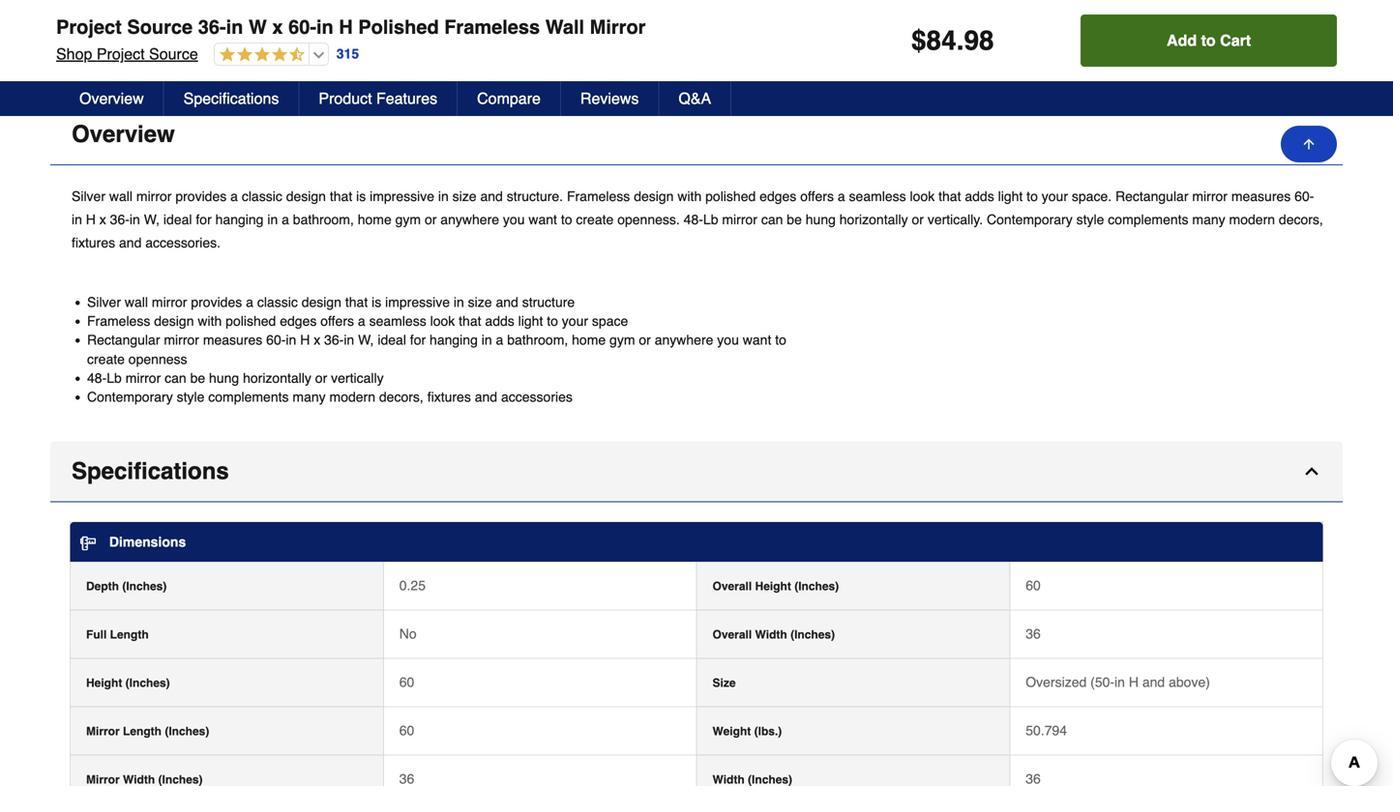 Task type: locate. For each thing, give the bounding box(es) containing it.
0 vertical spatial measures
[[1231, 189, 1291, 204]]

modern inside silver wall mirror provides a classic design that is impressive in size and structure. frameless design with polished edges offers a seamless look that adds light to your space. rectangular mirror measures 60- in h x 36-in w, ideal for hanging in a bathroom, home gym or anywhere you want to create openness. 48-lb mirror can be hung horizontally or vertically. contemporary style complements many modern decors, fixtures and accessories.
[[1229, 212, 1275, 227]]

rectangular up openness
[[87, 332, 160, 348]]

1 vertical spatial home
[[572, 332, 606, 348]]

$ inside "$ 2 .78"
[[562, 10, 568, 24]]

0 vertical spatial length
[[110, 628, 149, 642]]

1 vertical spatial create
[[87, 351, 125, 367]]

.98 up shop
[[85, 10, 100, 24]]

84
[[59, 7, 85, 35], [926, 25, 957, 56]]

1 vertical spatial you
[[717, 332, 739, 348]]

edges inside silver wall mirror provides a classic design that is impressive in size and structure. frameless design with polished edges offers a seamless look that adds light to your space. rectangular mirror measures 60- in h x 36-in w, ideal for hanging in a bathroom, home gym or anywhere you want to create openness. 48-lb mirror can be hung horizontally or vertically. contemporary style complements many modern decors, fixtures and accessories.
[[760, 189, 797, 204]]

wall
[[545, 16, 584, 38]]

contemporary
[[987, 212, 1073, 227], [87, 389, 173, 405]]

w, inside silver wall mirror provides a classic design that is impressive in size and structure frameless design with polished edges offers a seamless look that adds light to your space rectangular mirror measures 60-in h x 36-in w, ideal for hanging in a bathroom, home gym or anywhere you want to create openness 48-lb mirror can be hung horizontally or vertically contemporary style complements many modern decors, fixtures and accessories
[[358, 332, 374, 348]]

x for silver wall mirror provides a classic design that is impressive in size and structure frameless design with polished edges offers a seamless look that adds light to your space rectangular mirror measures 60-in h x 36-in w, ideal for hanging in a bathroom, home gym or anywhere you want to create openness 48-lb mirror can be hung horizontally or vertically contemporary style complements many modern decors, fixtures and accessories
[[314, 332, 320, 348]]

is for structure
[[372, 295, 381, 310]]

project right shop
[[97, 45, 145, 63]]

measures
[[1231, 189, 1291, 204], [203, 332, 262, 348]]

36
[[1026, 626, 1041, 642]]

adds up the vertically.
[[965, 189, 994, 204]]

horizontally inside silver wall mirror provides a classic design that is impressive in size and structure. frameless design with polished edges offers a seamless look that adds light to your space. rectangular mirror measures 60- in h x 36-in w, ideal for hanging in a bathroom, home gym or anywhere you want to create openness. 48-lb mirror can be hung horizontally or vertically. contemporary style complements many modern decors, fixtures and accessories.
[[840, 212, 908, 227]]

frameless up openness
[[87, 314, 150, 329]]

you for structure
[[717, 332, 739, 348]]

.98 inside $ 84 .98
[[85, 10, 100, 24]]

contemporary for vertically
[[87, 389, 173, 405]]

contemporary down openness
[[87, 389, 173, 405]]

source left 4.5 stars image
[[149, 45, 198, 63]]

with up openness.
[[678, 189, 702, 204]]

rectangular inside silver wall mirror provides a classic design that is impressive in size and structure frameless design with polished edges offers a seamless look that adds light to your space rectangular mirror measures 60-in h x 36-in w, ideal for hanging in a bathroom, home gym or anywhere you want to create openness 48-lb mirror can be hung horizontally or vertically contemporary style complements many modern decors, fixtures and accessories
[[87, 332, 160, 348]]

0 horizontal spatial lb
[[107, 370, 122, 386]]

0 horizontal spatial look
[[430, 314, 455, 329]]

many for vertically
[[293, 389, 326, 405]]

look inside silver wall mirror provides a classic design that is impressive in size and structure frameless design with polished edges offers a seamless look that adds light to your space rectangular mirror measures 60-in h x 36-in w, ideal for hanging in a bathroom, home gym or anywhere you want to create openness 48-lb mirror can be hung horizontally or vertically contemporary style complements many modern decors, fixtures and accessories
[[430, 314, 455, 329]]

1 horizontal spatial w,
[[358, 332, 374, 348]]

0 horizontal spatial w,
[[144, 212, 160, 227]]

hung for openness.
[[806, 212, 836, 227]]

w, for accessories
[[358, 332, 374, 348]]

provides down accessories.
[[191, 295, 242, 310]]

$ left the .
[[911, 25, 926, 56]]

style down space.
[[1076, 212, 1104, 227]]

anywhere inside silver wall mirror provides a classic design that is impressive in size and structure. frameless design with polished edges offers a seamless look that adds light to your space. rectangular mirror measures 60- in h x 36-in w, ideal for hanging in a bathroom, home gym or anywhere you want to create openness. 48-lb mirror can be hung horizontally or vertically. contemporary style complements many modern decors, fixtures and accessories.
[[441, 212, 499, 227]]

create left openness
[[87, 351, 125, 367]]

your
[[1042, 189, 1068, 204], [562, 314, 588, 329]]

hung
[[806, 212, 836, 227], [209, 370, 239, 386]]

and left "accessories"
[[475, 389, 497, 405]]

1 vertical spatial decors,
[[379, 389, 424, 405]]

1 horizontal spatial edges
[[760, 189, 797, 204]]

fixtures inside silver wall mirror provides a classic design that is impressive in size and structure frameless design with polished edges offers a seamless look that adds light to your space rectangular mirror measures 60-in h x 36-in w, ideal for hanging in a bathroom, home gym or anywhere you want to create openness 48-lb mirror can be hung horizontally or vertically contemporary style complements many modern decors, fixtures and accessories
[[427, 389, 471, 405]]

size left structure
[[468, 295, 492, 310]]

specifications down 4.5 stars image
[[184, 89, 279, 107]]

0 horizontal spatial ideal
[[163, 212, 192, 227]]

0 vertical spatial w,
[[144, 212, 160, 227]]

project up shop
[[56, 16, 122, 38]]

.98 for 84
[[85, 10, 100, 24]]

60 for oversized (50-in h and above)
[[399, 675, 414, 690]]

0 vertical spatial create
[[576, 212, 614, 227]]

overall
[[713, 580, 752, 594], [713, 628, 752, 642]]

1 horizontal spatial 60-
[[288, 16, 316, 38]]

adds for vertically
[[485, 314, 514, 329]]

frameless inside silver wall mirror provides a classic design that is impressive in size and structure. frameless design with polished edges offers a seamless look that adds light to your space. rectangular mirror measures 60- in h x 36-in w, ideal for hanging in a bathroom, home gym or anywhere you want to create openness. 48-lb mirror can be hung horizontally or vertically. contemporary style complements many modern decors, fixtures and accessories.
[[567, 189, 630, 204]]

product features
[[319, 89, 437, 107]]

modern inside silver wall mirror provides a classic design that is impressive in size and structure frameless design with polished edges offers a seamless look that adds light to your space rectangular mirror measures 60-in h x 36-in w, ideal for hanging in a bathroom, home gym or anywhere you want to create openness 48-lb mirror can be hung horizontally or vertically contemporary style complements many modern decors, fixtures and accessories
[[329, 389, 375, 405]]

4.5 stars image
[[215, 46, 305, 64]]

full length
[[86, 628, 149, 642]]

0 horizontal spatial 60-
[[266, 332, 286, 348]]

decors, down arrow up image
[[1279, 212, 1323, 227]]

50.794
[[1026, 723, 1067, 739]]

weight (lbs.)
[[713, 725, 782, 739]]

lb inside silver wall mirror provides a classic design that is impressive in size and structure. frameless design with polished edges offers a seamless look that adds light to your space. rectangular mirror measures 60- in h x 36-in w, ideal for hanging in a bathroom, home gym or anywhere you want to create openness. 48-lb mirror can be hung horizontally or vertically. contemporary style complements many modern decors, fixtures and accessories.
[[703, 212, 718, 227]]

above)
[[1169, 675, 1210, 690]]

1 horizontal spatial style
[[1076, 212, 1104, 227]]

seamless for vertically.
[[849, 189, 906, 204]]

silver inside silver wall mirror provides a classic design that is impressive in size and structure frameless design with polished edges offers a seamless look that adds light to your space rectangular mirror measures 60-in h x 36-in w, ideal for hanging in a bathroom, home gym or anywhere you want to create openness 48-lb mirror can be hung horizontally or vertically contemporary style complements many modern decors, fixtures and accessories
[[87, 295, 121, 310]]

overview button
[[60, 81, 164, 116], [50, 104, 1343, 165]]

hanging inside silver wall mirror provides a classic design that is impressive in size and structure. frameless design with polished edges offers a seamless look that adds light to your space. rectangular mirror measures 60- in h x 36-in w, ideal for hanging in a bathroom, home gym or anywhere you want to create openness. 48-lb mirror can be hung horizontally or vertically. contemporary style complements many modern decors, fixtures and accessories.
[[215, 212, 264, 227]]

1 horizontal spatial height
[[755, 580, 791, 594]]

polished
[[705, 189, 756, 204], [226, 314, 276, 329]]

1 vertical spatial style
[[177, 389, 205, 405]]

your down structure
[[562, 314, 588, 329]]

no
[[399, 626, 417, 642]]

source up shop project source at the top left
[[127, 16, 193, 38]]

adds
[[965, 189, 994, 204], [485, 314, 514, 329]]

(inches) up overall width (inches)
[[794, 580, 839, 594]]

anywhere
[[441, 212, 499, 227], [655, 332, 713, 348]]

0 horizontal spatial hanging
[[215, 212, 264, 227]]

1 horizontal spatial contemporary
[[987, 212, 1073, 227]]

48- inside silver wall mirror provides a classic design that is impressive in size and structure frameless design with polished edges offers a seamless look that adds light to your space rectangular mirror measures 60-in h x 36-in w, ideal for hanging in a bathroom, home gym or anywhere you want to create openness 48-lb mirror can be hung horizontally or vertically contemporary style complements many modern decors, fixtures and accessories
[[87, 370, 107, 386]]

weight
[[713, 725, 751, 739]]

frameless for structure
[[87, 314, 150, 329]]

home inside silver wall mirror provides a classic design that is impressive in size and structure frameless design with polished edges offers a seamless look that adds light to your space rectangular mirror measures 60-in h x 36-in w, ideal for hanging in a bathroom, home gym or anywhere you want to create openness 48-lb mirror can be hung horizontally or vertically contemporary style complements many modern decors, fixtures and accessories
[[572, 332, 606, 348]]

dimensions
[[109, 535, 186, 550]]

60-
[[288, 16, 316, 38], [1295, 189, 1314, 204], [266, 332, 286, 348]]

60 for 50.794
[[399, 723, 414, 739]]

fixtures
[[72, 235, 115, 251], [427, 389, 471, 405]]

length right full
[[110, 628, 149, 642]]

0 horizontal spatial 84
[[59, 7, 85, 35]]

frameless left wall
[[444, 16, 540, 38]]

shop project source
[[56, 45, 198, 63]]

height down full
[[86, 677, 122, 690]]

contemporary inside silver wall mirror provides a classic design that is impressive in size and structure frameless design with polished edges offers a seamless look that adds light to your space rectangular mirror measures 60-in h x 36-in w, ideal for hanging in a bathroom, home gym or anywhere you want to create openness 48-lb mirror can be hung horizontally or vertically contemporary style complements many modern decors, fixtures and accessories
[[87, 389, 173, 405]]

many
[[1192, 212, 1225, 227], [293, 389, 326, 405]]

want inside silver wall mirror provides a classic design that is impressive in size and structure. frameless design with polished edges offers a seamless look that adds light to your space. rectangular mirror measures 60- in h x 36-in w, ideal for hanging in a bathroom, home gym or anywhere you want to create openness. 48-lb mirror can be hung horizontally or vertically. contemporary style complements many modern decors, fixtures and accessories.
[[529, 212, 557, 227]]

can
[[761, 212, 783, 227], [165, 370, 186, 386]]

fixtures left "accessories"
[[427, 389, 471, 405]]

60- inside silver wall mirror provides a classic design that is impressive in size and structure. frameless design with polished edges offers a seamless look that adds light to your space. rectangular mirror measures 60- in h x 36-in w, ideal for hanging in a bathroom, home gym or anywhere you want to create openness. 48-lb mirror can be hung horizontally or vertically. contemporary style complements many modern decors, fixtures and accessories.
[[1295, 189, 1314, 204]]

2 horizontal spatial x
[[314, 332, 320, 348]]

.
[[957, 25, 964, 56]]

.78
[[581, 10, 596, 24]]

0 horizontal spatial measures
[[203, 332, 262, 348]]

style inside silver wall mirror provides a classic design that is impressive in size and structure. frameless design with polished edges offers a seamless look that adds light to your space. rectangular mirror measures 60- in h x 36-in w, ideal for hanging in a bathroom, home gym or anywhere you want to create openness. 48-lb mirror can be hung horizontally or vertically. contemporary style complements many modern decors, fixtures and accessories.
[[1076, 212, 1104, 227]]

hanging inside silver wall mirror provides a classic design that is impressive in size and structure frameless design with polished edges offers a seamless look that adds light to your space rectangular mirror measures 60-in h x 36-in w, ideal for hanging in a bathroom, home gym or anywhere you want to create openness 48-lb mirror can be hung horizontally or vertically contemporary style complements many modern decors, fixtures and accessories
[[430, 332, 478, 348]]

with
[[678, 189, 702, 204], [198, 314, 222, 329]]

0 vertical spatial 60
[[1026, 578, 1041, 594]]

your inside silver wall mirror provides a classic design that is impressive in size and structure frameless design with polished edges offers a seamless look that adds light to your space rectangular mirror measures 60-in h x 36-in w, ideal for hanging in a bathroom, home gym or anywhere you want to create openness 48-lb mirror can be hung horizontally or vertically contemporary style complements many modern decors, fixtures and accessories
[[562, 314, 588, 329]]

chevron up image
[[1302, 125, 1322, 144], [1302, 462, 1322, 481]]

provides up accessories.
[[175, 189, 227, 204]]

$ for $ 84 .98
[[52, 10, 59, 24]]

0 vertical spatial specifications
[[184, 89, 279, 107]]

hung inside silver wall mirror provides a classic design that is impressive in size and structure. frameless design with polished edges offers a seamless look that adds light to your space. rectangular mirror measures 60- in h x 36-in w, ideal for hanging in a bathroom, home gym or anywhere you want to create openness. 48-lb mirror can be hung horizontally or vertically. contemporary style complements many modern decors, fixtures and accessories.
[[806, 212, 836, 227]]

polished inside silver wall mirror provides a classic design that is impressive in size and structure frameless design with polished edges offers a seamless look that adds light to your space rectangular mirror measures 60-in h x 36-in w, ideal for hanging in a bathroom, home gym or anywhere you want to create openness 48-lb mirror can be hung horizontally or vertically contemporary style complements many modern decors, fixtures and accessories
[[226, 314, 276, 329]]

1 vertical spatial lb
[[107, 370, 122, 386]]

0 vertical spatial 60-
[[288, 16, 316, 38]]

0 vertical spatial light
[[998, 189, 1023, 204]]

with inside silver wall mirror provides a classic design that is impressive in size and structure. frameless design with polished edges offers a seamless look that adds light to your space. rectangular mirror measures 60- in h x 36-in w, ideal for hanging in a bathroom, home gym or anywhere you want to create openness. 48-lb mirror can be hung horizontally or vertically. contemporary style complements many modern decors, fixtures and accessories.
[[678, 189, 702, 204]]

with for openness.
[[678, 189, 702, 204]]

48- inside silver wall mirror provides a classic design that is impressive in size and structure. frameless design with polished edges offers a seamless look that adds light to your space. rectangular mirror measures 60- in h x 36-in w, ideal for hanging in a bathroom, home gym or anywhere you want to create openness. 48-lb mirror can be hung horizontally or vertically. contemporary style complements many modern decors, fixtures and accessories.
[[684, 212, 703, 227]]

specifications up dimensions
[[72, 458, 229, 485]]

be
[[787, 212, 802, 227], [190, 370, 205, 386]]

to inside button
[[1201, 31, 1216, 49]]

0 vertical spatial decors,
[[1279, 212, 1323, 227]]

light inside silver wall mirror provides a classic design that is impressive in size and structure. frameless design with polished edges offers a seamless look that adds light to your space. rectangular mirror measures 60- in h x 36-in w, ideal for hanging in a bathroom, home gym or anywhere you want to create openness. 48-lb mirror can be hung horizontally or vertically. contemporary style complements many modern decors, fixtures and accessories.
[[998, 189, 1023, 204]]

ideal up vertically
[[378, 332, 406, 348]]

you inside silver wall mirror provides a classic design that is impressive in size and structure. frameless design with polished edges offers a seamless look that adds light to your space. rectangular mirror measures 60- in h x 36-in w, ideal for hanging in a bathroom, home gym or anywhere you want to create openness. 48-lb mirror can be hung horizontally or vertically. contemporary style complements many modern decors, fixtures and accessories.
[[503, 212, 525, 227]]

$ inside $ 6 .98
[[307, 10, 314, 24]]

can inside silver wall mirror provides a classic design that is impressive in size and structure frameless design with polished edges offers a seamless look that adds light to your space rectangular mirror measures 60-in h x 36-in w, ideal for hanging in a bathroom, home gym or anywhere you want to create openness 48-lb mirror can be hung horizontally or vertically contemporary style complements many modern decors, fixtures and accessories
[[165, 370, 186, 386]]

for inside silver wall mirror provides a classic design that is impressive in size and structure frameless design with polished edges offers a seamless look that adds light to your space rectangular mirror measures 60-in h x 36-in w, ideal for hanging in a bathroom, home gym or anywhere you want to create openness 48-lb mirror can be hung horizontally or vertically contemporary style complements many modern decors, fixtures and accessories
[[410, 332, 426, 348]]

oversized (50-in h and above)
[[1026, 675, 1210, 690]]

complements inside silver wall mirror provides a classic design that is impressive in size and structure. frameless design with polished edges offers a seamless look that adds light to your space. rectangular mirror measures 60- in h x 36-in w, ideal for hanging in a bathroom, home gym or anywhere you want to create openness. 48-lb mirror can be hung horizontally or vertically. contemporary style complements many modern decors, fixtures and accessories.
[[1108, 212, 1189, 227]]

1 horizontal spatial fixtures
[[427, 389, 471, 405]]

1 horizontal spatial x
[[272, 16, 283, 38]]

horizontally inside silver wall mirror provides a classic design that is impressive in size and structure frameless design with polished edges offers a seamless look that adds light to your space rectangular mirror measures 60-in h x 36-in w, ideal for hanging in a bathroom, home gym or anywhere you want to create openness 48-lb mirror can be hung horizontally or vertically contemporary style complements many modern decors, fixtures and accessories
[[243, 370, 311, 386]]

bathroom,
[[293, 212, 354, 227], [507, 332, 568, 348]]

light down structure
[[518, 314, 543, 329]]

you inside silver wall mirror provides a classic design that is impressive in size and structure frameless design with polished edges offers a seamless look that adds light to your space rectangular mirror measures 60-in h x 36-in w, ideal for hanging in a bathroom, home gym or anywhere you want to create openness 48-lb mirror can be hung horizontally or vertically contemporary style complements many modern decors, fixtures and accessories
[[717, 332, 739, 348]]

1 chevron up image from the top
[[1302, 125, 1322, 144]]

provides inside silver wall mirror provides a classic design that is impressive in size and structure. frameless design with polished edges offers a seamless look that adds light to your space. rectangular mirror measures 60- in h x 36-in w, ideal for hanging in a bathroom, home gym or anywhere you want to create openness. 48-lb mirror can be hung horizontally or vertically. contemporary style complements many modern decors, fixtures and accessories.
[[175, 189, 227, 204]]

1 overall from the top
[[713, 580, 752, 594]]

in
[[226, 16, 243, 38], [316, 16, 334, 38], [438, 189, 449, 204], [72, 212, 82, 227], [130, 212, 140, 227], [267, 212, 278, 227], [454, 295, 464, 310], [286, 332, 296, 348], [344, 332, 354, 348], [482, 332, 492, 348], [1115, 675, 1125, 690]]

lb
[[703, 212, 718, 227], [107, 370, 122, 386]]

1 horizontal spatial .98
[[326, 10, 341, 24]]

2 .98 from the left
[[326, 10, 341, 24]]

0 vertical spatial mirror
[[590, 16, 646, 38]]

0 vertical spatial home
[[358, 212, 392, 227]]

rectangular inside silver wall mirror provides a classic design that is impressive in size and structure. frameless design with polished edges offers a seamless look that adds light to your space. rectangular mirror measures 60- in h x 36-in w, ideal for hanging in a bathroom, home gym or anywhere you want to create openness. 48-lb mirror can be hung horizontally or vertically. contemporary style complements many modern decors, fixtures and accessories.
[[1116, 189, 1189, 204]]

decors, inside silver wall mirror provides a classic design that is impressive in size and structure frameless design with polished edges offers a seamless look that adds light to your space rectangular mirror measures 60-in h x 36-in w, ideal for hanging in a bathroom, home gym or anywhere you want to create openness 48-lb mirror can be hung horizontally or vertically contemporary style complements many modern decors, fixtures and accessories
[[379, 389, 424, 405]]

complements
[[1108, 212, 1189, 227], [208, 389, 289, 405]]

overall left "width"
[[713, 628, 752, 642]]

h
[[339, 16, 353, 38], [86, 212, 96, 227], [300, 332, 310, 348], [1129, 675, 1139, 690]]

silver inside silver wall mirror provides a classic design that is impressive in size and structure. frameless design with polished edges offers a seamless look that adds light to your space. rectangular mirror measures 60- in h x 36-in w, ideal for hanging in a bathroom, home gym or anywhere you want to create openness. 48-lb mirror can be hung horizontally or vertically. contemporary style complements many modern decors, fixtures and accessories.
[[72, 189, 105, 204]]

decors, down vertically
[[379, 389, 424, 405]]

1 vertical spatial overall
[[713, 628, 752, 642]]

complements inside silver wall mirror provides a classic design that is impressive in size and structure frameless design with polished edges offers a seamless look that adds light to your space rectangular mirror measures 60-in h x 36-in w, ideal for hanging in a bathroom, home gym or anywhere you want to create openness 48-lb mirror can be hung horizontally or vertically contemporary style complements many modern decors, fixtures and accessories
[[208, 389, 289, 405]]

rectangular for silver wall mirror provides a classic design that is impressive in size and structure. frameless design with polished edges offers a seamless look that adds light to your space. rectangular mirror measures 60- in h x 36-in w, ideal for hanging in a bathroom, home gym or anywhere you want to create openness. 48-lb mirror can be hung horizontally or vertically. contemporary style complements many modern decors, fixtures and accessories.
[[1116, 189, 1189, 204]]

wall inside silver wall mirror provides a classic design that is impressive in size and structure. frameless design with polished edges offers a seamless look that adds light to your space. rectangular mirror measures 60- in h x 36-in w, ideal for hanging in a bathroom, home gym or anywhere you want to create openness. 48-lb mirror can be hung horizontally or vertically. contemporary style complements many modern decors, fixtures and accessories.
[[109, 189, 133, 204]]

measures inside silver wall mirror provides a classic design that is impressive in size and structure frameless design with polished edges offers a seamless look that adds light to your space rectangular mirror measures 60-in h x 36-in w, ideal for hanging in a bathroom, home gym or anywhere you want to create openness 48-lb mirror can be hung horizontally or vertically contemporary style complements many modern decors, fixtures and accessories
[[203, 332, 262, 348]]

$ for $ 84 . 98
[[911, 25, 926, 56]]

1 vertical spatial for
[[410, 332, 426, 348]]

edges inside silver wall mirror provides a classic design that is impressive in size and structure frameless design with polished edges offers a seamless look that adds light to your space rectangular mirror measures 60-in h x 36-in w, ideal for hanging in a bathroom, home gym or anywhere you want to create openness 48-lb mirror can be hung horizontally or vertically contemporary style complements many modern decors, fixtures and accessories
[[280, 314, 317, 329]]

length
[[110, 628, 149, 642], [123, 725, 162, 739]]

anywhere for structure.
[[441, 212, 499, 227]]

1 vertical spatial provides
[[191, 295, 242, 310]]

offers inside silver wall mirror provides a classic design that is impressive in size and structure frameless design with polished edges offers a seamless look that adds light to your space rectangular mirror measures 60-in h x 36-in w, ideal for hanging in a bathroom, home gym or anywhere you want to create openness 48-lb mirror can be hung horizontally or vertically contemporary style complements many modern decors, fixtures and accessories
[[320, 314, 354, 329]]

.98 up 315
[[326, 10, 341, 24]]

adds inside silver wall mirror provides a classic design that is impressive in size and structure frameless design with polished edges offers a seamless look that adds light to your space rectangular mirror measures 60-in h x 36-in w, ideal for hanging in a bathroom, home gym or anywhere you want to create openness 48-lb mirror can be hung horizontally or vertically contemporary style complements many modern decors, fixtures and accessories
[[485, 314, 514, 329]]

0 vertical spatial modern
[[1229, 212, 1275, 227]]

contemporary for vertically.
[[987, 212, 1073, 227]]

1 vertical spatial 36-
[[110, 212, 130, 227]]

with for openness
[[198, 314, 222, 329]]

(50-
[[1091, 675, 1115, 690]]

w,
[[144, 212, 160, 227], [358, 332, 374, 348]]

horizontally
[[840, 212, 908, 227], [243, 370, 311, 386]]

84 up shop
[[59, 7, 85, 35]]

for
[[196, 212, 212, 227], [410, 332, 426, 348]]

size for structure.
[[452, 189, 477, 204]]

home inside silver wall mirror provides a classic design that is impressive in size and structure. frameless design with polished edges offers a seamless look that adds light to your space. rectangular mirror measures 60- in h x 36-in w, ideal for hanging in a bathroom, home gym or anywhere you want to create openness. 48-lb mirror can be hung horizontally or vertically. contemporary style complements many modern decors, fixtures and accessories.
[[358, 212, 392, 227]]

0 vertical spatial horizontally
[[840, 212, 908, 227]]

0 horizontal spatial mirror
[[86, 725, 120, 739]]

edges
[[760, 189, 797, 204], [280, 314, 317, 329]]

1 vertical spatial modern
[[329, 389, 375, 405]]

create
[[576, 212, 614, 227], [87, 351, 125, 367]]

complements for vertically.
[[1108, 212, 1189, 227]]

60- inside silver wall mirror provides a classic design that is impressive in size and structure frameless design with polished edges offers a seamless look that adds light to your space rectangular mirror measures 60-in h x 36-in w, ideal for hanging in a bathroom, home gym or anywhere you want to create openness 48-lb mirror can be hung horizontally or vertically contemporary style complements many modern decors, fixtures and accessories
[[266, 332, 286, 348]]

mirror down height (inches)
[[86, 725, 120, 739]]

1 vertical spatial your
[[562, 314, 588, 329]]

(inches) for overall height (inches)
[[794, 580, 839, 594]]

overall width (inches)
[[713, 628, 835, 642]]

0 vertical spatial hung
[[806, 212, 836, 227]]

many inside silver wall mirror provides a classic design that is impressive in size and structure frameless design with polished edges offers a seamless look that adds light to your space rectangular mirror measures 60-in h x 36-in w, ideal for hanging in a bathroom, home gym or anywhere you want to create openness 48-lb mirror can be hung horizontally or vertically contemporary style complements many modern decors, fixtures and accessories
[[293, 389, 326, 405]]

$
[[52, 10, 59, 24], [307, 10, 314, 24], [562, 10, 568, 24], [911, 25, 926, 56]]

style down openness
[[177, 389, 205, 405]]

1 horizontal spatial 84
[[926, 25, 957, 56]]

space.
[[1072, 189, 1112, 204]]

classic inside silver wall mirror provides a classic design that is impressive in size and structure. frameless design with polished edges offers a seamless look that adds light to your space. rectangular mirror measures 60- in h x 36-in w, ideal for hanging in a bathroom, home gym or anywhere you want to create openness. 48-lb mirror can be hung horizontally or vertically. contemporary style complements many modern decors, fixtures and accessories.
[[242, 189, 282, 204]]

many inside silver wall mirror provides a classic design that is impressive in size and structure. frameless design with polished edges offers a seamless look that adds light to your space. rectangular mirror measures 60- in h x 36-in w, ideal for hanging in a bathroom, home gym or anywhere you want to create openness. 48-lb mirror can be hung horizontally or vertically. contemporary style complements many modern decors, fixtures and accessories.
[[1192, 212, 1225, 227]]

can inside silver wall mirror provides a classic design that is impressive in size and structure. frameless design with polished edges offers a seamless look that adds light to your space. rectangular mirror measures 60- in h x 36-in w, ideal for hanging in a bathroom, home gym or anywhere you want to create openness. 48-lb mirror can be hung horizontally or vertically. contemporary style complements many modern decors, fixtures and accessories.
[[761, 212, 783, 227]]

your left space.
[[1042, 189, 1068, 204]]

2 vertical spatial 60-
[[266, 332, 286, 348]]

98
[[964, 25, 994, 56]]

overall for 60
[[713, 580, 752, 594]]

size inside silver wall mirror provides a classic design that is impressive in size and structure frameless design with polished edges offers a seamless look that adds light to your space rectangular mirror measures 60-in h x 36-in w, ideal for hanging in a bathroom, home gym or anywhere you want to create openness 48-lb mirror can be hung horizontally or vertically contemporary style complements many modern decors, fixtures and accessories
[[468, 295, 492, 310]]

size left structure.
[[452, 189, 477, 204]]

lb for openness
[[107, 370, 122, 386]]

look inside silver wall mirror provides a classic design that is impressive in size and structure. frameless design with polished edges offers a seamless look that adds light to your space. rectangular mirror measures 60- in h x 36-in w, ideal for hanging in a bathroom, home gym or anywhere you want to create openness. 48-lb mirror can be hung horizontally or vertically. contemporary style complements many modern decors, fixtures and accessories.
[[910, 189, 935, 204]]

1 vertical spatial 60-
[[1295, 189, 1314, 204]]

want for structure.
[[529, 212, 557, 227]]

wall for silver wall mirror provides a classic design that is impressive in size and structure. frameless design with polished edges offers a seamless look that adds light to your space. rectangular mirror measures 60- in h x 36-in w, ideal for hanging in a bathroom, home gym or anywhere you want to create openness. 48-lb mirror can be hung horizontally or vertically. contemporary style complements many modern decors, fixtures and accessories.
[[109, 189, 133, 204]]

1 vertical spatial classic
[[257, 295, 298, 310]]

$ for $ 6 .98
[[307, 10, 314, 24]]

(inches) right depth
[[122, 580, 167, 594]]

polished inside silver wall mirror provides a classic design that is impressive in size and structure. frameless design with polished edges offers a seamless look that adds light to your space. rectangular mirror measures 60- in h x 36-in w, ideal for hanging in a bathroom, home gym or anywhere you want to create openness. 48-lb mirror can be hung horizontally or vertically. contemporary style complements many modern decors, fixtures and accessories.
[[705, 189, 756, 204]]

is inside silver wall mirror provides a classic design that is impressive in size and structure frameless design with polished edges offers a seamless look that adds light to your space rectangular mirror measures 60-in h x 36-in w, ideal for hanging in a bathroom, home gym or anywhere you want to create openness 48-lb mirror can be hung horizontally or vertically contemporary style complements many modern decors, fixtures and accessories
[[372, 295, 381, 310]]

you for structure.
[[503, 212, 525, 227]]

0 vertical spatial edges
[[760, 189, 797, 204]]

chevron up image for overview
[[1302, 125, 1322, 144]]

1 vertical spatial contemporary
[[87, 389, 173, 405]]

0 vertical spatial your
[[1042, 189, 1068, 204]]

wall inside silver wall mirror provides a classic design that is impressive in size and structure frameless design with polished edges offers a seamless look that adds light to your space rectangular mirror measures 60-in h x 36-in w, ideal for hanging in a bathroom, home gym or anywhere you want to create openness 48-lb mirror can be hung horizontally or vertically contemporary style complements many modern decors, fixtures and accessories
[[125, 295, 148, 310]]

1 vertical spatial wall
[[125, 295, 148, 310]]

anywhere inside silver wall mirror provides a classic design that is impressive in size and structure frameless design with polished edges offers a seamless look that adds light to your space rectangular mirror measures 60-in h x 36-in w, ideal for hanging in a bathroom, home gym or anywhere you want to create openness 48-lb mirror can be hung horizontally or vertically contemporary style complements many modern decors, fixtures and accessories
[[655, 332, 713, 348]]

offers inside silver wall mirror provides a classic design that is impressive in size and structure. frameless design with polished edges offers a seamless look that adds light to your space. rectangular mirror measures 60- in h x 36-in w, ideal for hanging in a bathroom, home gym or anywhere you want to create openness. 48-lb mirror can be hung horizontally or vertically. contemporary style complements many modern decors, fixtures and accessories.
[[800, 189, 834, 204]]

bathroom, inside silver wall mirror provides a classic design that is impressive in size and structure frameless design with polished edges offers a seamless look that adds light to your space rectangular mirror measures 60-in h x 36-in w, ideal for hanging in a bathroom, home gym or anywhere you want to create openness 48-lb mirror can be hung horizontally or vertically contemporary style complements many modern decors, fixtures and accessories
[[507, 332, 568, 348]]

classic inside silver wall mirror provides a classic design that is impressive in size and structure frameless design with polished edges offers a seamless look that adds light to your space rectangular mirror measures 60-in h x 36-in w, ideal for hanging in a bathroom, home gym or anywhere you want to create openness 48-lb mirror can be hung horizontally or vertically contemporary style complements many modern decors, fixtures and accessories
[[257, 295, 298, 310]]

84 for .
[[926, 25, 957, 56]]

2 horizontal spatial 36-
[[324, 332, 344, 348]]

(inches)
[[122, 580, 167, 594], [794, 580, 839, 594], [791, 628, 835, 642], [125, 677, 170, 690], [165, 725, 209, 739]]

gym inside silver wall mirror provides a classic design that is impressive in size and structure. frameless design with polished edges offers a seamless look that adds light to your space. rectangular mirror measures 60- in h x 36-in w, ideal for hanging in a bathroom, home gym or anywhere you want to create openness. 48-lb mirror can be hung horizontally or vertically. contemporary style complements many modern decors, fixtures and accessories.
[[395, 212, 421, 227]]

gym inside silver wall mirror provides a classic design that is impressive in size and structure frameless design with polished edges offers a seamless look that adds light to your space rectangular mirror measures 60-in h x 36-in w, ideal for hanging in a bathroom, home gym or anywhere you want to create openness 48-lb mirror can be hung horizontally or vertically contemporary style complements many modern decors, fixtures and accessories
[[610, 332, 635, 348]]

seamless
[[849, 189, 906, 204], [369, 314, 426, 329]]

1 horizontal spatial 48-
[[684, 212, 703, 227]]

your inside silver wall mirror provides a classic design that is impressive in size and structure. frameless design with polished edges offers a seamless look that adds light to your space. rectangular mirror measures 60- in h x 36-in w, ideal for hanging in a bathroom, home gym or anywhere you want to create openness. 48-lb mirror can be hung horizontally or vertically. contemporary style complements many modern decors, fixtures and accessories.
[[1042, 189, 1068, 204]]

is for structure.
[[356, 189, 366, 204]]

modern
[[1229, 212, 1275, 227], [329, 389, 375, 405]]

or
[[425, 212, 437, 227], [912, 212, 924, 227], [639, 332, 651, 348], [315, 370, 327, 386]]

style
[[1076, 212, 1104, 227], [177, 389, 205, 405]]

0 vertical spatial chevron up image
[[1302, 125, 1322, 144]]

with inside silver wall mirror provides a classic design that is impressive in size and structure frameless design with polished edges offers a seamless look that adds light to your space rectangular mirror measures 60-in h x 36-in w, ideal for hanging in a bathroom, home gym or anywhere you want to create openness 48-lb mirror can be hung horizontally or vertically contemporary style complements many modern decors, fixtures and accessories
[[198, 314, 222, 329]]

36-
[[198, 16, 226, 38], [110, 212, 130, 227], [324, 332, 344, 348]]

1 horizontal spatial with
[[678, 189, 702, 204]]

0 horizontal spatial contemporary
[[87, 389, 173, 405]]

0 vertical spatial polished
[[705, 189, 756, 204]]

1 vertical spatial size
[[468, 295, 492, 310]]

0 horizontal spatial modern
[[329, 389, 375, 405]]

1 .98 from the left
[[85, 10, 100, 24]]

modern for vertically
[[329, 389, 375, 405]]

w, inside silver wall mirror provides a classic design that is impressive in size and structure. frameless design with polished edges offers a seamless look that adds light to your space. rectangular mirror measures 60- in h x 36-in w, ideal for hanging in a bathroom, home gym or anywhere you want to create openness. 48-lb mirror can be hung horizontally or vertically. contemporary style complements many modern decors, fixtures and accessories.
[[144, 212, 160, 227]]

chevron up image inside specifications button
[[1302, 462, 1322, 481]]

for inside silver wall mirror provides a classic design that is impressive in size and structure. frameless design with polished edges offers a seamless look that adds light to your space. rectangular mirror measures 60- in h x 36-in w, ideal for hanging in a bathroom, home gym or anywhere you want to create openness. 48-lb mirror can be hung horizontally or vertically. contemporary style complements many modern decors, fixtures and accessories.
[[196, 212, 212, 227]]

0 horizontal spatial anywhere
[[441, 212, 499, 227]]

36- inside silver wall mirror provides a classic design that is impressive in size and structure. frameless design with polished edges offers a seamless look that adds light to your space. rectangular mirror measures 60- in h x 36-in w, ideal for hanging in a bathroom, home gym or anywhere you want to create openness. 48-lb mirror can be hung horizontally or vertically. contemporary style complements many modern decors, fixtures and accessories.
[[110, 212, 130, 227]]

1 vertical spatial fixtures
[[427, 389, 471, 405]]

size
[[452, 189, 477, 204], [468, 295, 492, 310]]

chevron up image for specifications
[[1302, 462, 1322, 481]]

size inside silver wall mirror provides a classic design that is impressive in size and structure. frameless design with polished edges offers a seamless look that adds light to your space. rectangular mirror measures 60- in h x 36-in w, ideal for hanging in a bathroom, home gym or anywhere you want to create openness. 48-lb mirror can be hung horizontally or vertically. contemporary style complements many modern decors, fixtures and accessories.
[[452, 189, 477, 204]]

oversized
[[1026, 675, 1087, 690]]

gym for structure.
[[395, 212, 421, 227]]

1 vertical spatial rectangular
[[87, 332, 160, 348]]

dimensions image
[[80, 536, 96, 551]]

0 horizontal spatial home
[[358, 212, 392, 227]]

height
[[755, 580, 791, 594], [86, 677, 122, 690]]

create inside silver wall mirror provides a classic design that is impressive in size and structure frameless design with polished edges offers a seamless look that adds light to your space rectangular mirror measures 60-in h x 36-in w, ideal for hanging in a bathroom, home gym or anywhere you want to create openness 48-lb mirror can be hung horizontally or vertically contemporary style complements many modern decors, fixtures and accessories
[[87, 351, 125, 367]]

impressive inside silver wall mirror provides a classic design that is impressive in size and structure frameless design with polished edges offers a seamless look that adds light to your space rectangular mirror measures 60-in h x 36-in w, ideal for hanging in a bathroom, home gym or anywhere you want to create openness 48-lb mirror can be hung horizontally or vertically contemporary style complements many modern decors, fixtures and accessories
[[385, 295, 450, 310]]

decors, inside silver wall mirror provides a classic design that is impressive in size and structure. frameless design with polished edges offers a seamless look that adds light to your space. rectangular mirror measures 60- in h x 36-in w, ideal for hanging in a bathroom, home gym or anywhere you want to create openness. 48-lb mirror can be hung horizontally or vertically. contemporary style complements many modern decors, fixtures and accessories.
[[1279, 212, 1323, 227]]

style inside silver wall mirror provides a classic design that is impressive in size and structure frameless design with polished edges offers a seamless look that adds light to your space rectangular mirror measures 60-in h x 36-in w, ideal for hanging in a bathroom, home gym or anywhere you want to create openness 48-lb mirror can be hung horizontally or vertically contemporary style complements many modern decors, fixtures and accessories
[[177, 389, 205, 405]]

adds inside silver wall mirror provides a classic design that is impressive in size and structure. frameless design with polished edges offers a seamless look that adds light to your space. rectangular mirror measures 60- in h x 36-in w, ideal for hanging in a bathroom, home gym or anywhere you want to create openness. 48-lb mirror can be hung horizontally or vertically. contemporary style complements many modern decors, fixtures and accessories.
[[965, 189, 994, 204]]

0 horizontal spatial create
[[87, 351, 125, 367]]

create left openness.
[[576, 212, 614, 227]]

silver
[[72, 189, 105, 204], [87, 295, 121, 310]]

ideal up accessories.
[[163, 212, 192, 227]]

to
[[1201, 31, 1216, 49], [1027, 189, 1038, 204], [561, 212, 572, 227], [547, 314, 558, 329], [775, 332, 786, 348]]

2 vertical spatial 60
[[399, 723, 414, 739]]

size
[[713, 677, 736, 690]]

1 vertical spatial 60
[[399, 675, 414, 690]]

home
[[358, 212, 392, 227], [572, 332, 606, 348]]

0 vertical spatial style
[[1076, 212, 1104, 227]]

length down height (inches)
[[123, 725, 162, 739]]

contemporary down space.
[[987, 212, 1073, 227]]

(inches) right "width"
[[791, 628, 835, 642]]

contemporary inside silver wall mirror provides a classic design that is impressive in size and structure. frameless design with polished edges offers a seamless look that adds light to your space. rectangular mirror measures 60- in h x 36-in w, ideal for hanging in a bathroom, home gym or anywhere you want to create openness. 48-lb mirror can be hung horizontally or vertically. contemporary style complements many modern decors, fixtures and accessories.
[[987, 212, 1073, 227]]

$ 6 .98
[[307, 7, 341, 35]]

measures for silver wall mirror provides a classic design that is impressive in size and structure frameless design with polished edges offers a seamless look that adds light to your space rectangular mirror measures 60-in h x 36-in w, ideal for hanging in a bathroom, home gym or anywhere you want to create openness 48-lb mirror can be hung horizontally or vertically contemporary style complements many modern decors, fixtures and accessories
[[203, 332, 262, 348]]

horizontally left the vertically.
[[840, 212, 908, 227]]

and left above)
[[1142, 675, 1165, 690]]

$ inside $ 84 .98
[[52, 10, 59, 24]]

height up overall width (inches)
[[755, 580, 791, 594]]

60- for silver wall mirror provides a classic design that is impressive in size and structure. frameless design with polished edges offers a seamless look that adds light to your space. rectangular mirror measures 60- in h x 36-in w, ideal for hanging in a bathroom, home gym or anywhere you want to create openness. 48-lb mirror can be hung horizontally or vertically. contemporary style complements many modern decors, fixtures and accessories.
[[1295, 189, 1314, 204]]

rectangular right space.
[[1116, 189, 1189, 204]]

1 vertical spatial gym
[[610, 332, 635, 348]]

home for structure
[[572, 332, 606, 348]]

provides
[[175, 189, 227, 204], [191, 295, 242, 310]]

specifications
[[184, 89, 279, 107], [72, 458, 229, 485]]

product features button
[[299, 81, 458, 116]]

frameless
[[444, 16, 540, 38], [567, 189, 630, 204], [87, 314, 150, 329]]

for for accessories
[[410, 332, 426, 348]]

be inside silver wall mirror provides a classic design that is impressive in size and structure frameless design with polished edges offers a seamless look that adds light to your space rectangular mirror measures 60-in h x 36-in w, ideal for hanging in a bathroom, home gym or anywhere you want to create openness 48-lb mirror can be hung horizontally or vertically contemporary style complements many modern decors, fixtures and accessories
[[190, 370, 205, 386]]

create inside silver wall mirror provides a classic design that is impressive in size and structure. frameless design with polished edges offers a seamless look that adds light to your space. rectangular mirror measures 60- in h x 36-in w, ideal for hanging in a bathroom, home gym or anywhere you want to create openness. 48-lb mirror can be hung horizontally or vertically. contemporary style complements many modern decors, fixtures and accessories.
[[576, 212, 614, 227]]

.98
[[85, 10, 100, 24], [326, 10, 341, 24]]

60
[[1026, 578, 1041, 594], [399, 675, 414, 690], [399, 723, 414, 739]]

x inside silver wall mirror provides a classic design that is impressive in size and structure. frameless design with polished edges offers a seamless look that adds light to your space. rectangular mirror measures 60- in h x 36-in w, ideal for hanging in a bathroom, home gym or anywhere you want to create openness. 48-lb mirror can be hung horizontally or vertically. contemporary style complements many modern decors, fixtures and accessories.
[[99, 212, 106, 227]]

impressive for structure.
[[370, 189, 434, 204]]

overview
[[79, 89, 144, 107], [72, 121, 175, 148]]

horizontally left vertically
[[243, 370, 311, 386]]

provides inside silver wall mirror provides a classic design that is impressive in size and structure frameless design with polished edges offers a seamless look that adds light to your space rectangular mirror measures 60-in h x 36-in w, ideal for hanging in a bathroom, home gym or anywhere you want to create openness 48-lb mirror can be hung horizontally or vertically contemporary style complements many modern decors, fixtures and accessories
[[191, 295, 242, 310]]

x inside silver wall mirror provides a classic design that is impressive in size and structure frameless design with polished edges offers a seamless look that adds light to your space rectangular mirror measures 60-in h x 36-in w, ideal for hanging in a bathroom, home gym or anywhere you want to create openness 48-lb mirror can be hung horizontally or vertically contemporary style complements many modern decors, fixtures and accessories
[[314, 332, 320, 348]]

mirror right 2
[[590, 16, 646, 38]]

rectangular
[[1116, 189, 1189, 204], [87, 332, 160, 348]]

2 chevron up image from the top
[[1302, 462, 1322, 481]]

1 horizontal spatial decors,
[[1279, 212, 1323, 227]]

wall
[[109, 189, 133, 204], [125, 295, 148, 310]]

$ up shop
[[52, 10, 59, 24]]

0 horizontal spatial 48-
[[87, 370, 107, 386]]

w, up accessories.
[[144, 212, 160, 227]]

1 vertical spatial w,
[[358, 332, 374, 348]]

is inside silver wall mirror provides a classic design that is impressive in size and structure. frameless design with polished edges offers a seamless look that adds light to your space. rectangular mirror measures 60- in h x 36-in w, ideal for hanging in a bathroom, home gym or anywhere you want to create openness. 48-lb mirror can be hung horizontally or vertically. contemporary style complements many modern decors, fixtures and accessories.
[[356, 189, 366, 204]]

1 horizontal spatial offers
[[800, 189, 834, 204]]

2 horizontal spatial frameless
[[567, 189, 630, 204]]

arrow up image
[[1301, 136, 1317, 152]]

ideal inside silver wall mirror provides a classic design that is impressive in size and structure. frameless design with polished edges offers a seamless look that adds light to your space. rectangular mirror measures 60- in h x 36-in w, ideal for hanging in a bathroom, home gym or anywhere you want to create openness. 48-lb mirror can be hung horizontally or vertically. contemporary style complements many modern decors, fixtures and accessories.
[[163, 212, 192, 227]]

impressive for structure
[[385, 295, 450, 310]]

fixtures left accessories.
[[72, 235, 115, 251]]

polished for openness.
[[705, 189, 756, 204]]

1 vertical spatial many
[[293, 389, 326, 405]]

home for structure.
[[358, 212, 392, 227]]

2 overall from the top
[[713, 628, 752, 642]]

1 horizontal spatial seamless
[[849, 189, 906, 204]]

lb inside silver wall mirror provides a classic design that is impressive in size and structure frameless design with polished edges offers a seamless look that adds light to your space rectangular mirror measures 60-in h x 36-in w, ideal for hanging in a bathroom, home gym or anywhere you want to create openness 48-lb mirror can be hung horizontally or vertically contemporary style complements many modern decors, fixtures and accessories
[[107, 370, 122, 386]]

0 horizontal spatial can
[[165, 370, 186, 386]]

mirror
[[136, 189, 172, 204], [1192, 189, 1228, 204], [722, 212, 757, 227], [152, 295, 187, 310], [164, 332, 199, 348], [125, 370, 161, 386]]

0 horizontal spatial seamless
[[369, 314, 426, 329]]

1 horizontal spatial gym
[[610, 332, 635, 348]]

0 vertical spatial classic
[[242, 189, 282, 204]]

reviews button
[[561, 81, 659, 116]]

silver for silver wall mirror provides a classic design that is impressive in size and structure. frameless design with polished edges offers a seamless look that adds light to your space. rectangular mirror measures 60- in h x 36-in w, ideal for hanging in a bathroom, home gym or anywhere you want to create openness. 48-lb mirror can be hung horizontally or vertically. contemporary style complements many modern decors, fixtures and accessories.
[[72, 189, 105, 204]]

1 vertical spatial chevron up image
[[1302, 462, 1322, 481]]

0 horizontal spatial decors,
[[379, 389, 424, 405]]

(inches) down height (inches)
[[165, 725, 209, 739]]

classic for accessories.
[[242, 189, 282, 204]]

bathroom, inside silver wall mirror provides a classic design that is impressive in size and structure. frameless design with polished edges offers a seamless look that adds light to your space. rectangular mirror measures 60- in h x 36-in w, ideal for hanging in a bathroom, home gym or anywhere you want to create openness. 48-lb mirror can be hung horizontally or vertically. contemporary style complements many modern decors, fixtures and accessories.
[[293, 212, 354, 227]]

light inside silver wall mirror provides a classic design that is impressive in size and structure frameless design with polished edges offers a seamless look that adds light to your space rectangular mirror measures 60-in h x 36-in w, ideal for hanging in a bathroom, home gym or anywhere you want to create openness 48-lb mirror can be hung horizontally or vertically contemporary style complements many modern decors, fixtures and accessories
[[518, 314, 543, 329]]

overview button up silver wall mirror provides a classic design that is impressive in size and structure. frameless design with polished edges offers a seamless look that adds light to your space. rectangular mirror measures 60- in h x 36-in w, ideal for hanging in a bathroom, home gym or anywhere you want to create openness. 48-lb mirror can be hung horizontally or vertically. contemporary style complements many modern decors, fixtures and accessories. on the top
[[50, 104, 1343, 165]]

seamless inside silver wall mirror provides a classic design that is impressive in size and structure frameless design with polished edges offers a seamless look that adds light to your space rectangular mirror measures 60-in h x 36-in w, ideal for hanging in a bathroom, home gym or anywhere you want to create openness 48-lb mirror can be hung horizontally or vertically contemporary style complements many modern decors, fixtures and accessories
[[369, 314, 426, 329]]

36- inside silver wall mirror provides a classic design that is impressive in size and structure frameless design with polished edges offers a seamless look that adds light to your space rectangular mirror measures 60-in h x 36-in w, ideal for hanging in a bathroom, home gym or anywhere you want to create openness 48-lb mirror can be hung horizontally or vertically contemporary style complements many modern decors, fixtures and accessories
[[324, 332, 344, 348]]

1 horizontal spatial is
[[372, 295, 381, 310]]

1 vertical spatial horizontally
[[243, 370, 311, 386]]

0 vertical spatial rectangular
[[1116, 189, 1189, 204]]

2
[[568, 7, 581, 35]]

1 horizontal spatial hung
[[806, 212, 836, 227]]

features
[[376, 89, 437, 107]]

look for vertically.
[[910, 189, 935, 204]]

0 horizontal spatial fixtures
[[72, 235, 115, 251]]

hanging
[[215, 212, 264, 227], [430, 332, 478, 348]]

ideal inside silver wall mirror provides a classic design that is impressive in size and structure frameless design with polished edges offers a seamless look that adds light to your space rectangular mirror measures 60-in h x 36-in w, ideal for hanging in a bathroom, home gym or anywhere you want to create openness 48-lb mirror can be hung horizontally or vertically contemporary style complements many modern decors, fixtures and accessories
[[378, 332, 406, 348]]

frameless inside silver wall mirror provides a classic design that is impressive in size and structure frameless design with polished edges offers a seamless look that adds light to your space rectangular mirror measures 60-in h x 36-in w, ideal for hanging in a bathroom, home gym or anywhere you want to create openness 48-lb mirror can be hung horizontally or vertically contemporary style complements many modern decors, fixtures and accessories
[[87, 314, 150, 329]]

0 vertical spatial offers
[[800, 189, 834, 204]]

84 left 98 on the right top of page
[[926, 25, 957, 56]]

0 vertical spatial lb
[[703, 212, 718, 227]]

1 vertical spatial adds
[[485, 314, 514, 329]]

impressive
[[370, 189, 434, 204], [385, 295, 450, 310]]

measures inside silver wall mirror provides a classic design that is impressive in size and structure. frameless design with polished edges offers a seamless look that adds light to your space. rectangular mirror measures 60- in h x 36-in w, ideal for hanging in a bathroom, home gym or anywhere you want to create openness. 48-lb mirror can be hung horizontally or vertically. contemporary style complements many modern decors, fixtures and accessories.
[[1231, 189, 1291, 204]]

seamless inside silver wall mirror provides a classic design that is impressive in size and structure. frameless design with polished edges offers a seamless look that adds light to your space. rectangular mirror measures 60- in h x 36-in w, ideal for hanging in a bathroom, home gym or anywhere you want to create openness. 48-lb mirror can be hung horizontally or vertically. contemporary style complements many modern decors, fixtures and accessories.
[[849, 189, 906, 204]]

mirror
[[590, 16, 646, 38], [86, 725, 120, 739]]

impressive inside silver wall mirror provides a classic design that is impressive in size and structure. frameless design with polished edges offers a seamless look that adds light to your space. rectangular mirror measures 60- in h x 36-in w, ideal for hanging in a bathroom, home gym or anywhere you want to create openness. 48-lb mirror can be hung horizontally or vertically. contemporary style complements many modern decors, fixtures and accessories.
[[370, 189, 434, 204]]

hung inside silver wall mirror provides a classic design that is impressive in size and structure frameless design with polished edges offers a seamless look that adds light to your space rectangular mirror measures 60-in h x 36-in w, ideal for hanging in a bathroom, home gym or anywhere you want to create openness 48-lb mirror can be hung horizontally or vertically contemporary style complements many modern decors, fixtures and accessories
[[209, 370, 239, 386]]

$ right "w"
[[307, 10, 314, 24]]

adds up "accessories"
[[485, 314, 514, 329]]

fixtures inside silver wall mirror provides a classic design that is impressive in size and structure. frameless design with polished edges offers a seamless look that adds light to your space. rectangular mirror measures 60- in h x 36-in w, ideal for hanging in a bathroom, home gym or anywhere you want to create openness. 48-lb mirror can be hung horizontally or vertically. contemporary style complements many modern decors, fixtures and accessories.
[[72, 235, 115, 251]]

overview button down shop project source at the top left
[[60, 81, 164, 116]]

0 horizontal spatial bathroom,
[[293, 212, 354, 227]]

style for vertically
[[177, 389, 205, 405]]

48- for openness
[[87, 370, 107, 386]]

provides for silver wall mirror provides a classic design that is impressive in size and structure. frameless design with polished edges offers a seamless look that adds light to your space. rectangular mirror measures 60- in h x 36-in w, ideal for hanging in a bathroom, home gym or anywhere you want to create openness. 48-lb mirror can be hung horizontally or vertically. contemporary style complements many modern decors, fixtures and accessories.
[[175, 189, 227, 204]]

with down accessories.
[[198, 314, 222, 329]]

silver for silver wall mirror provides a classic design that is impressive in size and structure frameless design with polished edges offers a seamless look that adds light to your space rectangular mirror measures 60-in h x 36-in w, ideal for hanging in a bathroom, home gym or anywhere you want to create openness 48-lb mirror can be hung horizontally or vertically contemporary style complements many modern decors, fixtures and accessories
[[87, 295, 121, 310]]

frameless up openness.
[[567, 189, 630, 204]]

x for silver wall mirror provides a classic design that is impressive in size and structure. frameless design with polished edges offers a seamless look that adds light to your space. rectangular mirror measures 60- in h x 36-in w, ideal for hanging in a bathroom, home gym or anywhere you want to create openness. 48-lb mirror can be hung horizontally or vertically. contemporary style complements many modern decors, fixtures and accessories.
[[99, 212, 106, 227]]

be inside silver wall mirror provides a classic design that is impressive in size and structure. frameless design with polished edges offers a seamless look that adds light to your space. rectangular mirror measures 60- in h x 36-in w, ideal for hanging in a bathroom, home gym or anywhere you want to create openness. 48-lb mirror can be hung horizontally or vertically. contemporary style complements many modern decors, fixtures and accessories.
[[787, 212, 802, 227]]

w, up vertically
[[358, 332, 374, 348]]

0 vertical spatial fixtures
[[72, 235, 115, 251]]

want
[[529, 212, 557, 227], [743, 332, 771, 348]]

48-
[[684, 212, 703, 227], [87, 370, 107, 386]]

many for vertically.
[[1192, 212, 1225, 227]]

h inside silver wall mirror provides a classic design that is impressive in size and structure frameless design with polished edges offers a seamless look that adds light to your space rectangular mirror measures 60-in h x 36-in w, ideal for hanging in a bathroom, home gym or anywhere you want to create openness 48-lb mirror can be hung horizontally or vertically contemporary style complements many modern decors, fixtures and accessories
[[300, 332, 310, 348]]

product
[[319, 89, 372, 107]]

want inside silver wall mirror provides a classic design that is impressive in size and structure frameless design with polished edges offers a seamless look that adds light to your space rectangular mirror measures 60-in h x 36-in w, ideal for hanging in a bathroom, home gym or anywhere you want to create openness 48-lb mirror can be hung horizontally or vertically contemporary style complements many modern decors, fixtures and accessories
[[743, 332, 771, 348]]

0 horizontal spatial height
[[86, 677, 122, 690]]

1 vertical spatial be
[[190, 370, 205, 386]]

$ left .78
[[562, 10, 568, 24]]

0 vertical spatial look
[[910, 189, 935, 204]]

light left space.
[[998, 189, 1023, 204]]

overall up overall width (inches)
[[713, 580, 752, 594]]



Task type: vqa. For each thing, say whether or not it's contained in the screenshot.
"professional" to the left
no



Task type: describe. For each thing, give the bounding box(es) containing it.
0.25
[[399, 578, 426, 594]]

and left structure
[[496, 295, 518, 310]]

style for vertically.
[[1076, 212, 1104, 227]]

fixtures for accessories
[[427, 389, 471, 405]]

light for space.
[[998, 189, 1023, 204]]

add to cart button
[[1081, 15, 1337, 67]]

modern for vertically.
[[1229, 212, 1275, 227]]

be for openness
[[190, 370, 205, 386]]

height (inches)
[[86, 677, 170, 690]]

gym for structure
[[610, 332, 635, 348]]

h inside silver wall mirror provides a classic design that is impressive in size and structure. frameless design with polished edges offers a seamless look that adds light to your space. rectangular mirror measures 60- in h x 36-in w, ideal for hanging in a bathroom, home gym or anywhere you want to create openness. 48-lb mirror can be hung horizontally or vertically. contemporary style complements many modern decors, fixtures and accessories.
[[86, 212, 96, 227]]

decors, for space
[[379, 389, 424, 405]]

0 vertical spatial height
[[755, 580, 791, 594]]

0 vertical spatial project
[[56, 16, 122, 38]]

36- for silver wall mirror provides a classic design that is impressive in size and structure frameless design with polished edges offers a seamless look that adds light to your space rectangular mirror measures 60-in h x 36-in w, ideal for hanging in a bathroom, home gym or anywhere you want to create openness 48-lb mirror can be hung horizontally or vertically contemporary style complements many modern decors, fixtures and accessories
[[324, 332, 344, 348]]

ideal for accessories
[[378, 332, 406, 348]]

and left structure.
[[480, 189, 503, 204]]

accessories
[[501, 389, 573, 405]]

hanging for accessories.
[[215, 212, 264, 227]]

1 vertical spatial overview
[[72, 121, 175, 148]]

horizontally for vertically.
[[840, 212, 908, 227]]

$ 2 .78
[[562, 7, 596, 35]]

frameless for structure.
[[567, 189, 630, 204]]

seamless for vertically
[[369, 314, 426, 329]]

cart
[[1220, 31, 1251, 49]]

full
[[86, 628, 107, 642]]

for for accessories.
[[196, 212, 212, 227]]

classic for accessories
[[257, 295, 298, 310]]

(inches) for overall width (inches)
[[791, 628, 835, 642]]

length for 60
[[123, 725, 162, 739]]

bathroom, for accessories
[[507, 332, 568, 348]]

vertically
[[331, 370, 384, 386]]

size for structure
[[468, 295, 492, 310]]

width
[[755, 628, 787, 642]]

compare
[[477, 89, 541, 107]]

your for space
[[562, 314, 588, 329]]

w, for accessories.
[[144, 212, 160, 227]]

(lbs.)
[[754, 725, 782, 739]]

adds for vertically.
[[965, 189, 994, 204]]

offers for vertically.
[[800, 189, 834, 204]]

can for openness.
[[761, 212, 783, 227]]

space
[[592, 314, 628, 329]]

84 for .98
[[59, 7, 85, 35]]

1 vertical spatial height
[[86, 677, 122, 690]]

anywhere for structure
[[655, 332, 713, 348]]

1 horizontal spatial mirror
[[590, 16, 646, 38]]

depth (inches)
[[86, 580, 167, 594]]

silver wall mirror provides a classic design that is impressive in size and structure frameless design with polished edges offers a seamless look that adds light to your space rectangular mirror measures 60-in h x 36-in w, ideal for hanging in a bathroom, home gym or anywhere you want to create openness 48-lb mirror can be hung horizontally or vertically contemporary style complements many modern decors, fixtures and accessories
[[87, 295, 786, 405]]

complements for vertically
[[208, 389, 289, 405]]

look for vertically
[[430, 314, 455, 329]]

48- for openness.
[[684, 212, 703, 227]]

overall for 36
[[713, 628, 752, 642]]

measures for silver wall mirror provides a classic design that is impressive in size and structure. frameless design with polished edges offers a seamless look that adds light to your space. rectangular mirror measures 60- in h x 36-in w, ideal for hanging in a bathroom, home gym or anywhere you want to create openness. 48-lb mirror can be hung horizontally or vertically. contemporary style complements many modern decors, fixtures and accessories.
[[1231, 189, 1291, 204]]

and left accessories.
[[119, 235, 142, 251]]

depth
[[86, 580, 119, 594]]

hanging for accessories
[[430, 332, 478, 348]]

1 vertical spatial source
[[149, 45, 198, 63]]

wall for silver wall mirror provides a classic design that is impressive in size and structure frameless design with polished edges offers a seamless look that adds light to your space rectangular mirror measures 60-in h x 36-in w, ideal for hanging in a bathroom, home gym or anywhere you want to create openness 48-lb mirror can be hung horizontally or vertically contemporary style complements many modern decors, fixtures and accessories
[[125, 295, 148, 310]]

shop
[[56, 45, 92, 63]]

1 vertical spatial specifications
[[72, 458, 229, 485]]

length for no
[[110, 628, 149, 642]]

offers for vertically
[[320, 314, 354, 329]]

q&a
[[679, 89, 711, 107]]

horizontally for vertically
[[243, 370, 311, 386]]

can for openness
[[165, 370, 186, 386]]

rectangular for silver wall mirror provides a classic design that is impressive in size and structure frameless design with polished edges offers a seamless look that adds light to your space rectangular mirror measures 60-in h x 36-in w, ideal for hanging in a bathroom, home gym or anywhere you want to create openness 48-lb mirror can be hung horizontally or vertically contemporary style complements many modern decors, fixtures and accessories
[[87, 332, 160, 348]]

ideal for accessories.
[[163, 212, 192, 227]]

1 vertical spatial specifications button
[[50, 442, 1343, 503]]

0 vertical spatial source
[[127, 16, 193, 38]]

1 vertical spatial project
[[97, 45, 145, 63]]

bathroom, for accessories.
[[293, 212, 354, 227]]

1 vertical spatial mirror
[[86, 725, 120, 739]]

create for openness
[[87, 351, 125, 367]]

accessories.
[[145, 235, 221, 251]]

add
[[1167, 31, 1197, 49]]

want for structure
[[743, 332, 771, 348]]

reviews
[[580, 89, 639, 107]]

0 vertical spatial specifications button
[[164, 81, 299, 116]]

q&a button
[[659, 81, 732, 116]]

your for space.
[[1042, 189, 1068, 204]]

provides for silver wall mirror provides a classic design that is impressive in size and structure frameless design with polished edges offers a seamless look that adds light to your space rectangular mirror measures 60-in h x 36-in w, ideal for hanging in a bathroom, home gym or anywhere you want to create openness 48-lb mirror can be hung horizontally or vertically contemporary style complements many modern decors, fixtures and accessories
[[191, 295, 242, 310]]

create for openness.
[[576, 212, 614, 227]]

vertically.
[[928, 212, 983, 227]]

decors, for space.
[[1279, 212, 1323, 227]]

6
[[314, 7, 326, 35]]

fixtures for accessories.
[[72, 235, 115, 251]]

.98 for 6
[[326, 10, 341, 24]]

1 horizontal spatial 36-
[[198, 16, 226, 38]]

hung for openness
[[209, 370, 239, 386]]

silver wall mirror provides a classic design that is impressive in size and structure. frameless design with polished edges offers a seamless look that adds light to your space. rectangular mirror measures 60- in h x 36-in w, ideal for hanging in a bathroom, home gym or anywhere you want to create openness. 48-lb mirror can be hung horizontally or vertically. contemporary style complements many modern decors, fixtures and accessories.
[[72, 189, 1323, 251]]

0 vertical spatial overview
[[79, 89, 144, 107]]

$ 84 .98
[[52, 7, 100, 35]]

w
[[249, 16, 267, 38]]

polished for openness
[[226, 314, 276, 329]]

structure
[[522, 295, 575, 310]]

openness.
[[617, 212, 680, 227]]

1 horizontal spatial frameless
[[444, 16, 540, 38]]

60- for silver wall mirror provides a classic design that is impressive in size and structure frameless design with polished edges offers a seamless look that adds light to your space rectangular mirror measures 60-in h x 36-in w, ideal for hanging in a bathroom, home gym or anywhere you want to create openness 48-lb mirror can be hung horizontally or vertically contemporary style complements many modern decors, fixtures and accessories
[[266, 332, 286, 348]]

(inches) up mirror length (inches)
[[125, 677, 170, 690]]

structure.
[[507, 189, 563, 204]]

overall height (inches)
[[713, 580, 839, 594]]

edges for openness
[[280, 314, 317, 329]]

compare button
[[458, 81, 561, 116]]

36- for silver wall mirror provides a classic design that is impressive in size and structure. frameless design with polished edges offers a seamless look that adds light to your space. rectangular mirror measures 60- in h x 36-in w, ideal for hanging in a bathroom, home gym or anywhere you want to create openness. 48-lb mirror can be hung horizontally or vertically. contemporary style complements many modern decors, fixtures and accessories.
[[110, 212, 130, 227]]

$ for $ 2 .78
[[562, 10, 568, 24]]

lb for openness.
[[703, 212, 718, 227]]

light for space
[[518, 314, 543, 329]]

$ 84 . 98
[[911, 25, 994, 56]]

openness
[[128, 351, 187, 367]]

project source 36-in w x 60-in h polished frameless wall mirror
[[56, 16, 646, 38]]

edges for openness.
[[760, 189, 797, 204]]

mirror length (inches)
[[86, 725, 209, 739]]

315
[[336, 46, 359, 62]]

add to cart
[[1167, 31, 1251, 49]]

(inches) for mirror length (inches)
[[165, 725, 209, 739]]

polished
[[358, 16, 439, 38]]



